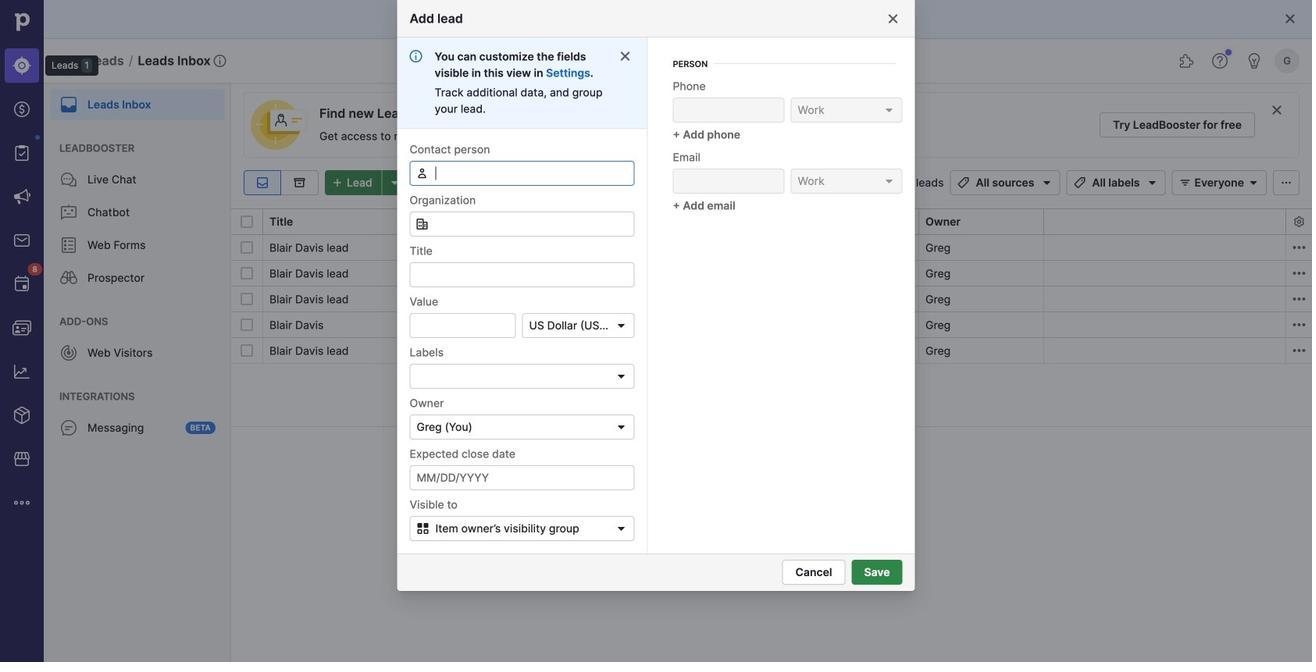 Task type: vqa. For each thing, say whether or not it's contained in the screenshot.
first color warning icon from the bottom
no



Task type: describe. For each thing, give the bounding box(es) containing it.
1 row from the top
[[231, 235, 1312, 261]]

color undefined image right sales inbox icon at top
[[59, 236, 78, 255]]

inbox image
[[253, 177, 272, 189]]

info image
[[214, 55, 226, 67]]

4 row from the top
[[231, 312, 1312, 338]]

1 vertical spatial color secondary image
[[1293, 216, 1305, 228]]

leads image
[[12, 56, 31, 75]]

color info image
[[410, 50, 422, 62]]

open menu image
[[615, 370, 628, 383]]

marketplace image
[[12, 450, 31, 469]]

close image
[[887, 12, 899, 25]]

5 row from the top
[[231, 337, 1312, 364]]

more image
[[12, 494, 31, 512]]

color undefined image right the campaigns icon
[[59, 170, 78, 189]]

sales assistant image
[[1245, 52, 1264, 70]]

color undefined image right products icon
[[59, 419, 78, 437]]

quick add image
[[815, 52, 834, 70]]

2 row from the top
[[231, 260, 1312, 287]]

0 vertical spatial color secondary image
[[1271, 104, 1283, 116]]

campaigns image
[[12, 187, 31, 206]]

MM/DD/YYYY text field
[[410, 465, 635, 490]]

add lead element
[[325, 170, 407, 195]]

products image
[[12, 406, 31, 425]]

color secondary image for fifth row from the top of the page
[[1290, 341, 1309, 360]]

none field "open menu"
[[410, 364, 635, 389]]



Task type: locate. For each thing, give the bounding box(es) containing it.
archive image
[[290, 177, 309, 189]]

color secondary image for 4th row
[[1290, 316, 1309, 334]]

color secondary image
[[1290, 238, 1309, 257], [1290, 264, 1309, 283], [1290, 290, 1309, 309], [1290, 316, 1309, 334], [1290, 341, 1309, 360]]

color undefined image
[[59, 170, 78, 189], [59, 236, 78, 255], [12, 275, 31, 294], [59, 419, 78, 437]]

1 horizontal spatial color secondary image
[[1293, 216, 1305, 228]]

row
[[231, 235, 1312, 261], [231, 260, 1312, 287], [231, 286, 1312, 312], [231, 312, 1312, 338], [231, 337, 1312, 364]]

0 horizontal spatial color secondary image
[[1271, 104, 1283, 116]]

color primary image
[[619, 50, 631, 62], [416, 167, 428, 180], [883, 175, 895, 187], [954, 177, 973, 189], [1038, 177, 1056, 189], [1070, 177, 1089, 189], [1176, 177, 1195, 189], [416, 218, 428, 230], [241, 241, 253, 254], [241, 344, 253, 357], [615, 421, 628, 433], [612, 523, 631, 535]]

3 color secondary image from the top
[[1290, 290, 1309, 309]]

menu item
[[0, 44, 44, 87], [44, 83, 231, 120]]

1 vertical spatial color warning image
[[426, 293, 438, 306]]

sales inbox image
[[12, 231, 31, 250]]

3 row from the top
[[231, 286, 1312, 312]]

color secondary image
[[1271, 104, 1283, 116], [1293, 216, 1305, 228]]

deals image
[[12, 100, 31, 119]]

contacts image
[[12, 319, 31, 337]]

None text field
[[673, 98, 785, 123], [410, 262, 635, 287], [673, 98, 785, 123], [410, 262, 635, 287]]

color secondary image for second row from the top of the page
[[1290, 264, 1309, 283]]

color warning image
[[426, 242, 438, 254], [426, 293, 438, 306]]

home image
[[10, 10, 34, 34]]

grid
[[231, 208, 1312, 662]]

color undefined image
[[59, 95, 78, 114], [12, 144, 31, 162], [59, 203, 78, 222], [59, 269, 78, 287], [59, 344, 78, 362]]

color undefined image down sales inbox icon at top
[[12, 275, 31, 294]]

color warning image for 5th row from the bottom of the page
[[426, 242, 438, 254]]

color secondary image for 5th row from the bottom of the page
[[1290, 238, 1309, 257]]

5 color secondary image from the top
[[1290, 341, 1309, 360]]

None text field
[[410, 161, 635, 186], [673, 169, 785, 194], [410, 212, 635, 237], [410, 313, 516, 338], [410, 161, 635, 186], [673, 169, 785, 194], [410, 212, 635, 237], [410, 313, 516, 338]]

menu toggle image
[[59, 52, 78, 70]]

2 color warning image from the top
[[426, 293, 438, 306]]

1 color warning image from the top
[[426, 242, 438, 254]]

2 color secondary image from the top
[[1290, 264, 1309, 283]]

dialog
[[0, 0, 1312, 662]]

1 color secondary image from the top
[[1290, 238, 1309, 257]]

color warning image for 3rd row from the bottom of the page
[[426, 293, 438, 306]]

add lead options image
[[386, 177, 404, 189]]

menu
[[0, 0, 98, 662], [44, 83, 231, 662]]

insights image
[[12, 362, 31, 381]]

quick help image
[[1211, 52, 1229, 70]]

None field
[[791, 98, 902, 123], [410, 161, 635, 186], [791, 169, 902, 194], [410, 212, 635, 237], [522, 313, 635, 338], [410, 364, 635, 389], [410, 415, 635, 440], [791, 98, 902, 123], [410, 161, 635, 186], [791, 169, 902, 194], [410, 212, 635, 237], [522, 313, 635, 338], [410, 415, 635, 440]]

color primary image
[[1284, 12, 1297, 25], [883, 104, 895, 116], [328, 177, 347, 189], [1143, 177, 1162, 189], [1244, 177, 1263, 189], [1277, 177, 1296, 189], [241, 216, 253, 228], [241, 267, 253, 280], [241, 293, 253, 305], [241, 319, 253, 331], [615, 319, 628, 332], [414, 523, 432, 535]]

color secondary image for 3rd row from the bottom of the page
[[1290, 290, 1309, 309]]

4 color secondary image from the top
[[1290, 316, 1309, 334]]

0 vertical spatial color warning image
[[426, 242, 438, 254]]

color warning image
[[426, 345, 438, 357]]

Search Pipedrive field
[[515, 45, 797, 77]]



